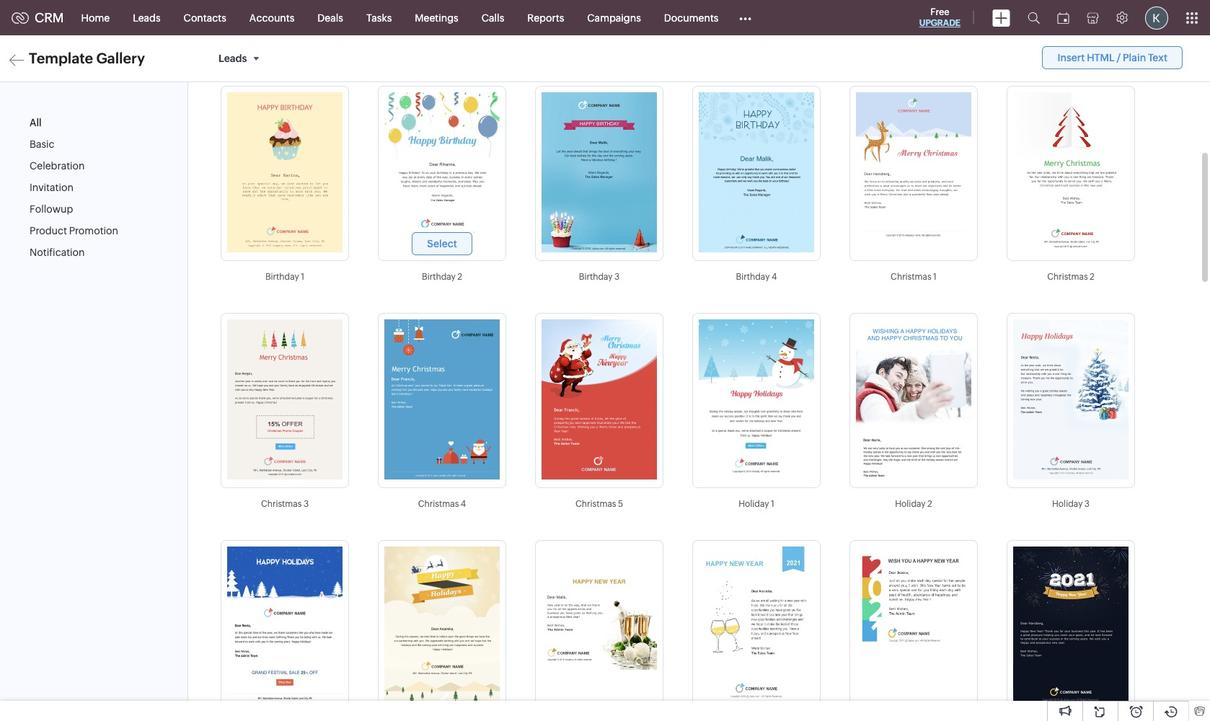 Task type: locate. For each thing, give the bounding box(es) containing it.
contacts link
[[172, 0, 238, 35]]

3 birthday from the left
[[579, 272, 613, 282]]

0 horizontal spatial 2
[[458, 272, 462, 282]]

0 vertical spatial leads
[[133, 12, 161, 23]]

leads link
[[121, 0, 172, 35]]

1 for christmas 1
[[934, 272, 937, 282]]

followup
[[30, 204, 73, 215]]

0 horizontal spatial 3
[[304, 499, 309, 509]]

crm link
[[12, 10, 64, 25]]

deals
[[318, 12, 343, 23]]

template
[[29, 50, 93, 66]]

2 horizontal spatial 2
[[1090, 272, 1095, 282]]

deals link
[[306, 0, 355, 35]]

insert html / plain text
[[1058, 52, 1168, 63]]

1 horizontal spatial 3
[[615, 272, 620, 282]]

1 horizontal spatial 1
[[771, 499, 775, 509]]

birthday for birthday 1
[[265, 272, 299, 282]]

all
[[30, 117, 42, 129]]

product promotion
[[30, 225, 118, 237]]

christmas for christmas 5
[[576, 499, 616, 509]]

0 horizontal spatial 4
[[461, 499, 466, 509]]

0 horizontal spatial 1
[[301, 272, 305, 282]]

Other Modules field
[[730, 6, 761, 29]]

christmas for christmas 2
[[1048, 272, 1088, 282]]

holiday 3
[[1053, 499, 1090, 509]]

product
[[30, 225, 67, 237]]

leads inside field
[[219, 53, 247, 64]]

birthday for birthday 3
[[579, 272, 613, 282]]

leads down contacts
[[219, 53, 247, 64]]

leads for the leads link
[[133, 12, 161, 23]]

2 horizontal spatial 3
[[1085, 499, 1090, 509]]

3
[[615, 272, 620, 282], [304, 499, 309, 509], [1085, 499, 1090, 509]]

crm
[[35, 10, 64, 25]]

1 horizontal spatial leads
[[219, 53, 247, 64]]

leads for leads field
[[219, 53, 247, 64]]

leads
[[133, 12, 161, 23], [219, 53, 247, 64]]

2 for birthday 2
[[458, 272, 462, 282]]

1 horizontal spatial holiday
[[895, 499, 926, 509]]

home link
[[70, 0, 121, 35]]

search element
[[1019, 0, 1049, 35]]

0 vertical spatial 4
[[772, 272, 777, 282]]

2 horizontal spatial holiday
[[1053, 499, 1083, 509]]

2 horizontal spatial 1
[[934, 272, 937, 282]]

christmas for christmas 1
[[891, 272, 932, 282]]

birthday 4
[[736, 272, 777, 282]]

2
[[458, 272, 462, 282], [1090, 272, 1095, 282], [928, 499, 933, 509]]

christmas
[[891, 272, 932, 282], [1048, 272, 1088, 282], [261, 499, 302, 509], [418, 499, 459, 509], [576, 499, 616, 509]]

1 horizontal spatial 2
[[928, 499, 933, 509]]

4
[[772, 272, 777, 282], [461, 499, 466, 509]]

holiday
[[739, 499, 769, 509], [895, 499, 926, 509], [1053, 499, 1083, 509]]

notification
[[30, 247, 85, 258]]

not loaded image
[[227, 92, 343, 253], [385, 92, 500, 253], [542, 92, 657, 253], [699, 92, 815, 253], [856, 92, 972, 253], [1014, 92, 1129, 253], [227, 320, 343, 480], [385, 320, 500, 480], [542, 320, 657, 480], [699, 320, 815, 480], [856, 320, 972, 480], [1014, 320, 1129, 480], [227, 547, 343, 707], [385, 547, 500, 707], [542, 547, 657, 707], [699, 547, 815, 707], [856, 547, 972, 707], [1014, 547, 1129, 707]]

christmas 1
[[891, 272, 937, 282]]

0 horizontal spatial holiday
[[739, 499, 769, 509]]

1 vertical spatial 4
[[461, 499, 466, 509]]

1 holiday from the left
[[739, 499, 769, 509]]

holiday for holiday 3
[[1053, 499, 1083, 509]]

birthday 3
[[579, 272, 620, 282]]

documents
[[664, 12, 719, 23]]

insert
[[1058, 52, 1085, 63]]

christmas 2
[[1048, 272, 1095, 282]]

4 birthday from the left
[[736, 272, 770, 282]]

1 horizontal spatial 4
[[772, 272, 777, 282]]

calls
[[482, 12, 504, 23]]

birthday
[[265, 272, 299, 282], [422, 272, 456, 282], [579, 272, 613, 282], [736, 272, 770, 282]]

4 for birthday 4
[[772, 272, 777, 282]]

1 vertical spatial leads
[[219, 53, 247, 64]]

1
[[301, 272, 305, 282], [934, 272, 937, 282], [771, 499, 775, 509]]

2 birthday from the left
[[422, 272, 456, 282]]

create menu image
[[993, 9, 1011, 26]]

3 holiday from the left
[[1053, 499, 1083, 509]]

1 birthday from the left
[[265, 272, 299, 282]]

2 for holiday 2
[[928, 499, 933, 509]]

promotion
[[69, 225, 118, 237]]

campaigns link
[[576, 0, 653, 35]]

None button
[[412, 232, 472, 256]]

2 holiday from the left
[[895, 499, 926, 509]]

birthday 1
[[265, 272, 305, 282]]

0 horizontal spatial leads
[[133, 12, 161, 23]]

search image
[[1028, 12, 1040, 24]]

basic
[[30, 139, 55, 150]]

tasks
[[366, 12, 392, 23]]

leads up gallery
[[133, 12, 161, 23]]



Task type: vqa. For each thing, say whether or not it's contained in the screenshot.
right 1
yes



Task type: describe. For each thing, give the bounding box(es) containing it.
holiday 1
[[739, 499, 775, 509]]

home
[[81, 12, 110, 23]]

christmas 4
[[418, 499, 466, 509]]

profile image
[[1146, 6, 1169, 29]]

reports
[[528, 12, 564, 23]]

accounts link
[[238, 0, 306, 35]]

profile element
[[1137, 0, 1177, 35]]

meetings
[[415, 12, 459, 23]]

text
[[1149, 52, 1168, 63]]

logo image
[[12, 12, 29, 23]]

christmas 5
[[576, 499, 623, 509]]

reports link
[[516, 0, 576, 35]]

3 for holiday 3
[[1085, 499, 1090, 509]]

holiday 2
[[895, 499, 933, 509]]

birthday 2
[[422, 272, 462, 282]]

3 for birthday 3
[[615, 272, 620, 282]]

calls link
[[470, 0, 516, 35]]

create menu element
[[984, 0, 1019, 35]]

1 for birthday 1
[[301, 272, 305, 282]]

5
[[618, 499, 623, 509]]

2 for christmas 2
[[1090, 272, 1095, 282]]

1 for holiday 1
[[771, 499, 775, 509]]

4 for christmas 4
[[461, 499, 466, 509]]

insert html / plain text link
[[1043, 46, 1183, 69]]

meetings link
[[404, 0, 470, 35]]

template gallery
[[29, 50, 145, 66]]

calendar image
[[1058, 12, 1070, 23]]

gallery
[[96, 50, 145, 66]]

upgrade
[[920, 18, 961, 28]]

christmas for christmas 4
[[418, 499, 459, 509]]

birthday for birthday 4
[[736, 272, 770, 282]]

contacts
[[184, 12, 226, 23]]

html
[[1087, 52, 1115, 63]]

tasks link
[[355, 0, 404, 35]]

christmas for christmas 3
[[261, 499, 302, 509]]

3 for christmas 3
[[304, 499, 309, 509]]

Leads field
[[213, 46, 269, 71]]

holiday for holiday 2
[[895, 499, 926, 509]]

/
[[1117, 52, 1121, 63]]

birthday for birthday 2
[[422, 272, 456, 282]]

plain
[[1123, 52, 1147, 63]]

documents link
[[653, 0, 730, 35]]

campaigns
[[587, 12, 641, 23]]

accounts
[[250, 12, 295, 23]]

celebration
[[30, 160, 85, 172]]

holiday for holiday 1
[[739, 499, 769, 509]]

invitation
[[30, 182, 74, 193]]

free
[[931, 6, 950, 17]]

christmas 3
[[261, 499, 309, 509]]

free upgrade
[[920, 6, 961, 28]]



